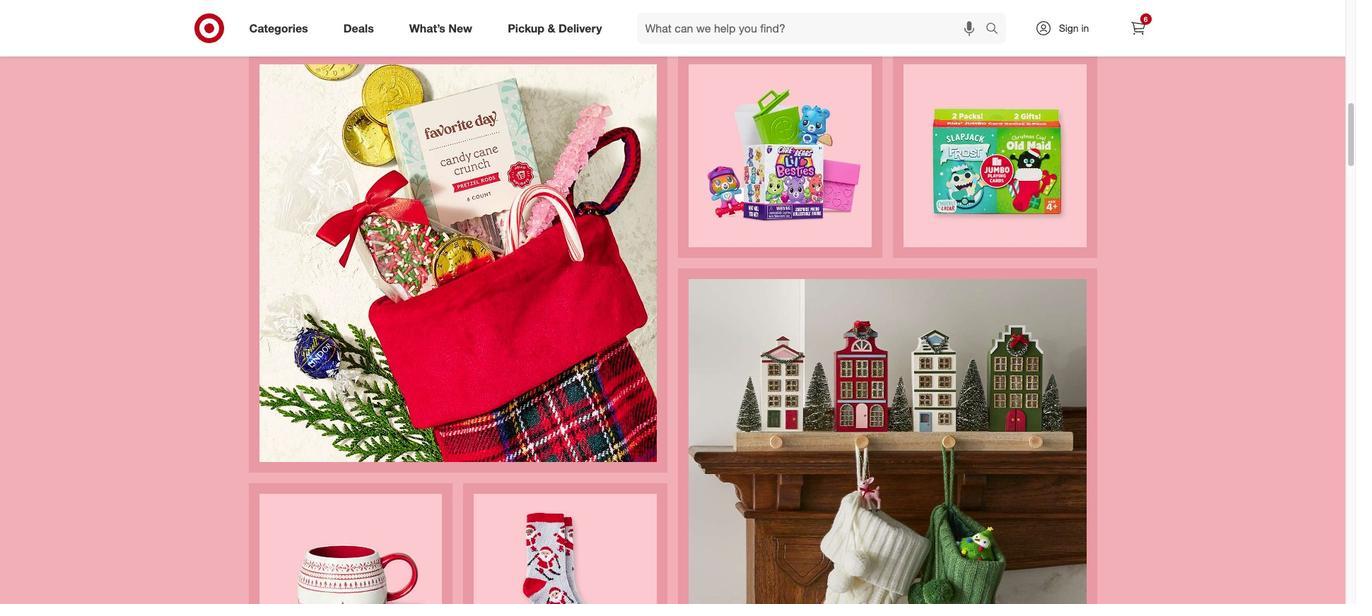 Task type: locate. For each thing, give the bounding box(es) containing it.
categories
[[249, 21, 308, 35]]

delivery
[[559, 21, 602, 35]]

search
[[980, 22, 1014, 36]]

what's new
[[409, 21, 473, 35]]

categories link
[[237, 13, 326, 44]]

What can we help you find? suggestions appear below search field
[[637, 13, 989, 44]]

what's
[[409, 21, 446, 35]]

pickup & delivery
[[508, 21, 602, 35]]

deals
[[344, 21, 374, 35]]

pickup
[[508, 21, 545, 35]]

sign in
[[1060, 22, 1090, 34]]

sign
[[1060, 22, 1079, 34]]



Task type: vqa. For each thing, say whether or not it's contained in the screenshot.
what's new
yes



Task type: describe. For each thing, give the bounding box(es) containing it.
in
[[1082, 22, 1090, 34]]

sign in link
[[1023, 13, 1112, 44]]

pickup & delivery link
[[496, 13, 620, 44]]

search button
[[980, 13, 1014, 47]]

6
[[1145, 15, 1148, 23]]

new
[[449, 21, 473, 35]]

&
[[548, 21, 556, 35]]

deals link
[[332, 13, 392, 44]]

what's new link
[[397, 13, 490, 44]]

6 link
[[1123, 13, 1154, 44]]



